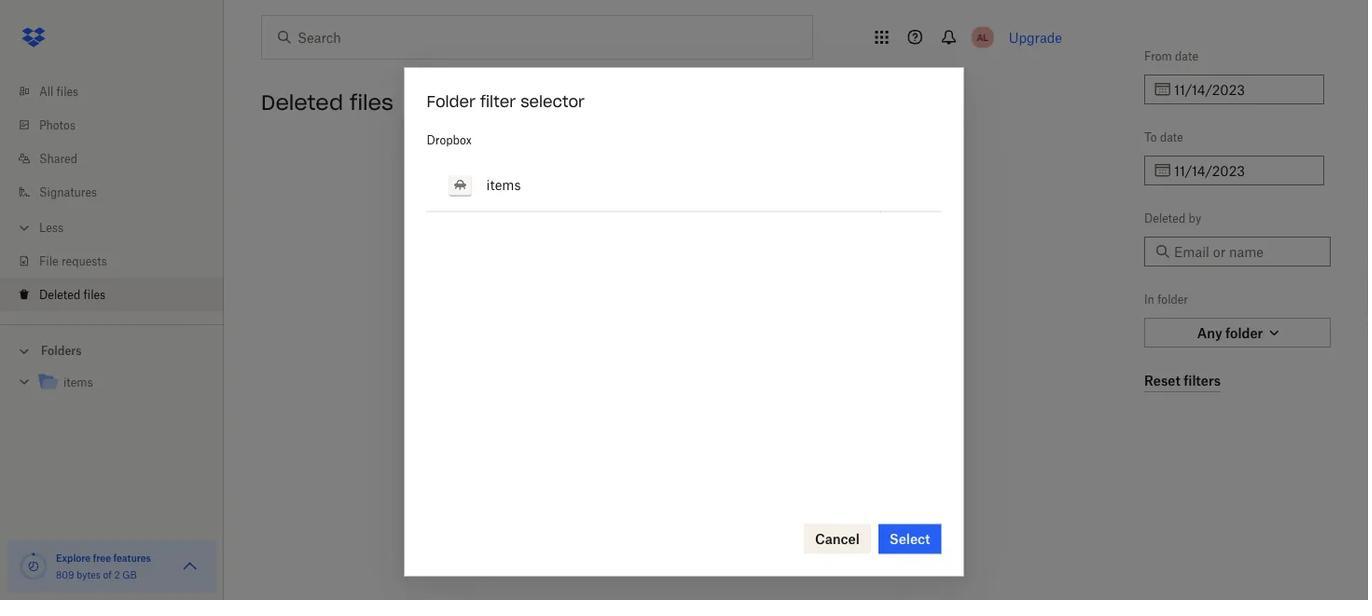 Task type: vqa. For each thing, say whether or not it's contained in the screenshot.
Pro Trial element
no



Task type: describe. For each thing, give the bounding box(es) containing it.
To date text field
[[1174, 160, 1313, 181]]

deleted by
[[1144, 211, 1201, 225]]

folder filter selector
[[427, 92, 585, 111]]

less image
[[15, 219, 34, 237]]

in
[[1144, 292, 1154, 306]]

1 vertical spatial deleted
[[1144, 211, 1186, 225]]

filter
[[480, 92, 516, 111]]

less
[[39, 221, 63, 235]]

files inside list item
[[84, 288, 105, 302]]

to date
[[1144, 130, 1183, 144]]

signatures
[[39, 185, 97, 199]]

to
[[1144, 130, 1157, 144]]

bytes
[[77, 569, 101, 581]]

dropbox
[[427, 133, 472, 147]]

all files
[[39, 84, 78, 98]]

folder
[[427, 92, 475, 111]]

deleted
[[534, 521, 586, 539]]

folder
[[1157, 292, 1188, 306]]

file requests link
[[15, 244, 224, 278]]

809
[[56, 569, 74, 581]]

file
[[39, 254, 58, 268]]

gb
[[122, 569, 137, 581]]

cancel
[[815, 531, 860, 547]]

no deleted files found. try adjusting your filters
[[509, 521, 844, 539]]

from date
[[1144, 49, 1198, 63]]

files right all
[[56, 84, 78, 98]]

folders button
[[0, 337, 224, 364]]

photos
[[39, 118, 76, 132]]

explore free features 809 bytes of 2 gb
[[56, 553, 151, 581]]

all
[[39, 84, 53, 98]]

date for to date
[[1160, 130, 1183, 144]]

found.
[[624, 521, 668, 539]]

by
[[1189, 211, 1201, 225]]

upgrade link
[[1009, 29, 1062, 45]]

shared
[[39, 152, 77, 166]]

items for 'items' link
[[63, 376, 93, 390]]

requests
[[61, 254, 107, 268]]

filters
[[803, 521, 844, 539]]

deleted files inside list item
[[39, 288, 105, 302]]

explore
[[56, 553, 91, 564]]



Task type: locate. For each thing, give the bounding box(es) containing it.
shared link
[[15, 142, 224, 175]]

2
[[114, 569, 120, 581]]

2 horizontal spatial deleted
[[1144, 211, 1186, 225]]

items inside items row
[[486, 177, 521, 193]]

selector
[[520, 92, 585, 111]]

deleted files
[[261, 90, 393, 116], [39, 288, 105, 302]]

1 horizontal spatial deleted files
[[261, 90, 393, 116]]

from
[[1144, 49, 1172, 63]]

date right from
[[1175, 49, 1198, 63]]

files down requests
[[84, 288, 105, 302]]

list
[[0, 63, 224, 325]]

0 vertical spatial date
[[1175, 49, 1198, 63]]

items down folders
[[63, 376, 93, 390]]

file requests
[[39, 254, 107, 268]]

0 vertical spatial deleted
[[261, 90, 343, 116]]

select
[[889, 531, 930, 547]]

files
[[56, 84, 78, 98], [350, 90, 393, 116], [84, 288, 105, 302], [590, 521, 620, 539]]

0 horizontal spatial items
[[63, 376, 93, 390]]

1 vertical spatial date
[[1160, 130, 1183, 144]]

1 horizontal spatial deleted
[[261, 90, 343, 116]]

files left folder
[[350, 90, 393, 116]]

files left found.
[[590, 521, 620, 539]]

items
[[486, 177, 521, 193], [63, 376, 93, 390]]

1 vertical spatial items
[[63, 376, 93, 390]]

upgrade
[[1009, 29, 1062, 45]]

0 horizontal spatial deleted files
[[39, 288, 105, 302]]

items row
[[427, 159, 941, 212]]

deleted inside list item
[[39, 288, 80, 302]]

2 cell from the left
[[911, 159, 941, 212]]

signatures link
[[15, 175, 224, 209]]

items link
[[37, 371, 209, 396]]

list containing all files
[[0, 63, 224, 325]]

1 cell from the left
[[881, 159, 911, 212]]

folders
[[41, 344, 82, 358]]

cancel button
[[804, 524, 871, 554]]

items inside 'items' link
[[63, 376, 93, 390]]

deleted files link
[[15, 278, 224, 311]]

2 vertical spatial deleted
[[39, 288, 80, 302]]

date
[[1175, 49, 1198, 63], [1160, 130, 1183, 144]]

dropbox image
[[15, 19, 52, 56]]

0 vertical spatial deleted files
[[261, 90, 393, 116]]

deleted files list item
[[0, 278, 224, 311]]

items for items row
[[486, 177, 521, 193]]

deleted
[[261, 90, 343, 116], [1144, 211, 1186, 225], [39, 288, 80, 302]]

quota usage element
[[19, 552, 48, 582]]

your
[[768, 521, 799, 539]]

free
[[93, 553, 111, 564]]

select button
[[878, 524, 941, 554]]

no
[[509, 521, 530, 539]]

items table
[[427, 159, 941, 212]]

photos link
[[15, 108, 224, 142]]

try
[[672, 521, 694, 539]]

cell
[[881, 159, 911, 212], [911, 159, 941, 212]]

items down folder filter selector
[[486, 177, 521, 193]]

date for from date
[[1175, 49, 1198, 63]]

adjusting
[[698, 521, 764, 539]]

of
[[103, 569, 112, 581]]

folder filter selector dialog
[[404, 68, 964, 577]]

in folder
[[1144, 292, 1188, 306]]

0 vertical spatial items
[[486, 177, 521, 193]]

From date text field
[[1174, 79, 1313, 100]]

date right to
[[1160, 130, 1183, 144]]

1 vertical spatial deleted files
[[39, 288, 105, 302]]

1 horizontal spatial items
[[486, 177, 521, 193]]

0 horizontal spatial deleted
[[39, 288, 80, 302]]

features
[[113, 553, 151, 564]]

all files link
[[15, 75, 224, 108]]



